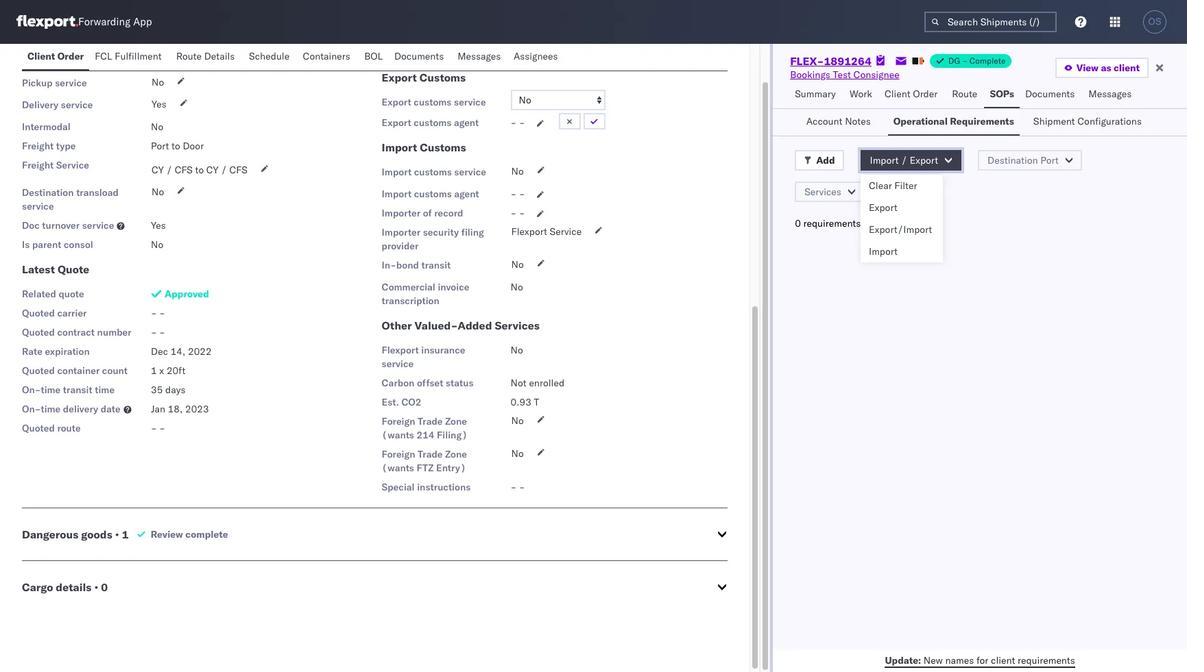 Task type: locate. For each thing, give the bounding box(es) containing it.
0 vertical spatial client order
[[27, 50, 84, 62]]

fcl fulfillment button
[[89, 44, 171, 71]]

0 vertical spatial count
[[69, 55, 94, 67]]

quoted down related
[[22, 307, 55, 320]]

to
[[172, 140, 180, 152], [195, 164, 204, 176]]

3 customs from the top
[[414, 166, 452, 178]]

0 vertical spatial port
[[151, 140, 169, 152]]

destination inside destination port button
[[988, 154, 1038, 167]]

1 horizontal spatial •
[[115, 528, 119, 542]]

1 cy from the left
[[152, 164, 164, 176]]

0 vertical spatial on-
[[22, 384, 41, 397]]

0 horizontal spatial •
[[94, 581, 98, 595]]

import up the clear
[[870, 154, 899, 167]]

4 quoted from the top
[[22, 423, 55, 435]]

transit for time
[[63, 384, 92, 397]]

destination transload service
[[22, 187, 119, 213]]

1 horizontal spatial service
[[550, 226, 582, 238]]

date
[[101, 403, 121, 416]]

services down "add"
[[805, 186, 842, 198]]

client order
[[27, 50, 84, 62], [885, 88, 938, 100]]

0 vertical spatial messages
[[458, 50, 501, 62]]

zone up filing)
[[445, 416, 467, 428]]

importer left of
[[382, 207, 421, 220]]

import down "export/import"
[[869, 246, 898, 258]]

requirements right for
[[1018, 655, 1075, 667]]

export/import
[[869, 224, 932, 236]]

agent up export customs
[[436, 47, 461, 59]]

incoterms
[[22, 36, 67, 48]]

quoted down rate
[[22, 365, 55, 377]]

(wants inside "foreign trade zone (wants 214 filing)"
[[382, 429, 414, 442]]

view as client
[[1077, 62, 1140, 74]]

on-
[[22, 384, 41, 397], [22, 403, 41, 416]]

export customs
[[382, 71, 466, 84]]

service for flexport service
[[550, 226, 582, 238]]

time up on-time delivery date
[[41, 384, 61, 397]]

bookings test consignee link
[[790, 68, 900, 82]]

export inside button
[[910, 154, 939, 167]]

on- for on-time transit time
[[22, 384, 41, 397]]

1 down fob
[[152, 54, 158, 67]]

0 requirements
[[795, 217, 861, 230]]

time up quoted route
[[41, 403, 61, 416]]

count right container
[[102, 365, 128, 377]]

x
[[160, 54, 165, 67], [159, 365, 164, 377]]

est. co2
[[382, 397, 422, 409]]

• right goods
[[115, 528, 119, 542]]

0 horizontal spatial documents
[[394, 50, 444, 62]]

list box
[[861, 175, 943, 263]]

service for import customs service
[[454, 166, 486, 178]]

to left door
[[172, 140, 180, 152]]

client order button up operational
[[879, 82, 947, 108]]

freight down freight type
[[22, 159, 54, 171]]

trade for 214
[[418, 416, 443, 428]]

list box containing clear filter
[[861, 175, 943, 263]]

valued-
[[415, 319, 458, 333]]

port down shipment at top right
[[1041, 154, 1059, 167]]

freight for freight service
[[22, 159, 54, 171]]

cfs
[[175, 164, 193, 176], [229, 164, 247, 176]]

service inside flexport insurance service
[[382, 358, 414, 370]]

0 horizontal spatial client order
[[27, 50, 84, 62]]

destination up export customs
[[382, 47, 434, 59]]

order down incoterms
[[57, 50, 84, 62]]

0 horizontal spatial transit
[[63, 384, 92, 397]]

1 horizontal spatial services
[[805, 186, 842, 198]]

1 vertical spatial foreign
[[382, 449, 415, 461]]

dg - complete
[[949, 56, 1006, 66]]

1 customs from the top
[[414, 96, 452, 108]]

service up import customs agent
[[454, 166, 486, 178]]

export down destination agent
[[382, 71, 417, 84]]

service
[[55, 77, 87, 89], [454, 96, 486, 108], [61, 99, 93, 111], [454, 166, 486, 178], [22, 200, 54, 213], [82, 220, 114, 232], [382, 358, 414, 370]]

0 vertical spatial •
[[115, 528, 119, 542]]

trade
[[418, 416, 443, 428], [418, 449, 443, 461]]

client right for
[[991, 655, 1016, 667]]

messages left uat in the top of the page
[[458, 50, 501, 62]]

0 horizontal spatial order
[[57, 50, 84, 62]]

trade up ftz
[[418, 449, 443, 461]]

foreign inside foreign trade zone (wants ftz entry)
[[382, 449, 415, 461]]

quoted container count
[[22, 365, 128, 377]]

20ft up days
[[167, 365, 185, 377]]

foreign down est. co2
[[382, 416, 415, 428]]

0 vertical spatial customs
[[420, 71, 466, 84]]

2 cy from the left
[[206, 164, 219, 176]]

export
[[382, 71, 417, 84], [382, 96, 411, 108], [382, 117, 411, 129], [910, 154, 939, 167], [869, 202, 898, 214]]

1 vertical spatial •
[[94, 581, 98, 595]]

export inside 'list box'
[[869, 202, 898, 214]]

import up importer of record
[[382, 188, 412, 200]]

0.93
[[511, 397, 532, 409]]

1 vertical spatial zone
[[445, 449, 467, 461]]

customs up import customs agent
[[414, 166, 452, 178]]

export for export customs service
[[382, 96, 411, 108]]

client order up operational
[[885, 88, 938, 100]]

export up import customs
[[382, 117, 411, 129]]

customs for export customs agent
[[414, 117, 452, 129]]

2 vertical spatial agent
[[454, 188, 479, 200]]

customs up of
[[414, 188, 452, 200]]

route for route
[[952, 88, 978, 100]]

0 vertical spatial flexport
[[511, 226, 547, 238]]

1 horizontal spatial port
[[1041, 154, 1059, 167]]

route for route details
[[176, 50, 202, 62]]

entry)
[[436, 462, 466, 475]]

quoted route
[[22, 423, 81, 435]]

flex-1891264
[[790, 54, 872, 68]]

0 vertical spatial requirements
[[804, 217, 861, 230]]

1 right goods
[[122, 528, 129, 542]]

messages button up configurations
[[1083, 82, 1139, 108]]

documents button up shipment at top right
[[1020, 82, 1083, 108]]

import inside 'list box'
[[869, 246, 898, 258]]

(wants inside foreign trade zone (wants ftz entry)
[[382, 462, 414, 475]]

0 vertical spatial order
[[57, 50, 84, 62]]

1 horizontal spatial destination
[[382, 47, 434, 59]]

0 vertical spatial client
[[27, 50, 55, 62]]

0 vertical spatial 20ft
[[167, 54, 186, 67]]

route up operational requirements
[[952, 88, 978, 100]]

1 (wants from the top
[[382, 429, 414, 442]]

documents up shipment at top right
[[1026, 88, 1075, 100]]

1 importer from the top
[[382, 207, 421, 220]]

2 quoted from the top
[[22, 327, 55, 339]]

flexport right filing
[[511, 226, 547, 238]]

uat freight partner
[[511, 47, 602, 59]]

route left the details
[[176, 50, 202, 62]]

1 vertical spatial customs
[[420, 141, 466, 154]]

0 horizontal spatial services
[[495, 319, 540, 333]]

client order down incoterms
[[27, 50, 84, 62]]

importer for importer of record
[[382, 207, 421, 220]]

bond
[[396, 259, 419, 272]]

type
[[56, 140, 76, 152]]

2 horizontal spatial destination
[[988, 154, 1038, 167]]

agent up record in the top left of the page
[[454, 188, 479, 200]]

delivery service
[[22, 99, 93, 111]]

service down container count
[[55, 77, 87, 89]]

1 x 20ft up 35 days
[[151, 365, 185, 377]]

service inside destination transload service
[[22, 200, 54, 213]]

importer for importer security filing provider
[[382, 226, 421, 239]]

record
[[434, 207, 463, 220]]

details
[[56, 581, 92, 595]]

trade inside "foreign trade zone (wants 214 filing)"
[[418, 416, 443, 428]]

offset
[[417, 377, 443, 390]]

2 vertical spatial freight
[[22, 159, 54, 171]]

work
[[850, 88, 872, 100]]

destination down "freight service"
[[22, 187, 74, 199]]

count left fcl
[[69, 55, 94, 67]]

1 horizontal spatial messages
[[1089, 88, 1132, 100]]

messages button left uat in the top of the page
[[452, 44, 508, 71]]

customs up export customs service
[[420, 71, 466, 84]]

foreign up special
[[382, 449, 415, 461]]

service for export customs service
[[454, 96, 486, 108]]

provider
[[382, 240, 419, 252]]

x down fob
[[160, 54, 165, 67]]

destination
[[382, 47, 434, 59], [988, 154, 1038, 167], [22, 187, 74, 199]]

route
[[176, 50, 202, 62], [952, 88, 978, 100]]

customs down export customs service
[[414, 117, 452, 129]]

service up export customs agent
[[454, 96, 486, 108]]

service up the doc
[[22, 200, 54, 213]]

0 horizontal spatial to
[[172, 140, 180, 152]]

2 trade from the top
[[418, 449, 443, 461]]

flexport
[[511, 226, 547, 238], [382, 344, 419, 357]]

count
[[69, 55, 94, 67], [102, 365, 128, 377]]

0 horizontal spatial port
[[151, 140, 169, 152]]

2 foreign from the top
[[382, 449, 415, 461]]

1 vertical spatial services
[[495, 319, 540, 333]]

import customs agent
[[382, 188, 479, 200]]

flexport for other valued-added services
[[382, 344, 419, 357]]

view as client button
[[1056, 58, 1149, 78]]

20ft down fob
[[167, 54, 186, 67]]

transit down container
[[63, 384, 92, 397]]

transit for bond
[[422, 259, 451, 272]]

1 vertical spatial messages button
[[1083, 82, 1139, 108]]

3 quoted from the top
[[22, 365, 55, 377]]

0 horizontal spatial cy
[[152, 164, 164, 176]]

order up operational
[[913, 88, 938, 100]]

/ inside button
[[901, 154, 907, 167]]

trade inside foreign trade zone (wants ftz entry)
[[418, 449, 443, 461]]

forwarding app link
[[16, 15, 152, 29]]

importer
[[382, 207, 421, 220], [382, 226, 421, 239]]

1 vertical spatial service
[[550, 226, 582, 238]]

1 vertical spatial importer
[[382, 226, 421, 239]]

flexport. image
[[16, 15, 78, 29]]

enrolled
[[529, 377, 565, 390]]

destination for destination port
[[988, 154, 1038, 167]]

quoted up rate
[[22, 327, 55, 339]]

quoted carrier
[[22, 307, 87, 320]]

1 trade from the top
[[418, 416, 443, 428]]

0 vertical spatial client order button
[[22, 44, 89, 71]]

security
[[423, 226, 459, 239]]

documents button up export customs service
[[389, 44, 452, 71]]

0 vertical spatial transit
[[422, 259, 451, 272]]

import customs
[[382, 141, 466, 154]]

latest quote
[[22, 263, 89, 276]]

flexport inside flexport insurance service
[[382, 344, 419, 357]]

services
[[805, 186, 842, 198], [495, 319, 540, 333]]

35
[[151, 384, 163, 397]]

flexport for importer security filing provider
[[511, 226, 547, 238]]

0 vertical spatial importer
[[382, 207, 421, 220]]

import down import customs
[[382, 166, 412, 178]]

assignees
[[514, 50, 558, 62]]

2 customs from the top
[[414, 117, 452, 129]]

quoted for quoted container count
[[22, 365, 55, 377]]

18,
[[168, 403, 183, 416]]

0 right details
[[101, 581, 108, 595]]

trade up 214
[[418, 416, 443, 428]]

import inside button
[[870, 154, 899, 167]]

importer inside importer security filing provider
[[382, 226, 421, 239]]

2 importer from the top
[[382, 226, 421, 239]]

on- down rate
[[22, 384, 41, 397]]

services right added
[[495, 319, 540, 333]]

(wants for foreign trade zone (wants 214 filing)
[[382, 429, 414, 442]]

1 vertical spatial port
[[1041, 154, 1059, 167]]

quoted left route
[[22, 423, 55, 435]]

1 vertical spatial client
[[991, 655, 1016, 667]]

2 zone from the top
[[445, 449, 467, 461]]

customs
[[414, 96, 452, 108], [414, 117, 452, 129], [414, 166, 452, 178], [414, 188, 452, 200]]

0 vertical spatial (wants
[[382, 429, 414, 442]]

1 horizontal spatial cy
[[206, 164, 219, 176]]

services button
[[795, 182, 865, 202]]

customs up the import customs service
[[420, 141, 466, 154]]

1 up 35
[[151, 365, 157, 377]]

1 vertical spatial documents
[[1026, 88, 1075, 100]]

2 (wants from the top
[[382, 462, 414, 475]]

0 horizontal spatial service
[[56, 159, 89, 171]]

2 vertical spatial 1
[[122, 528, 129, 542]]

1 horizontal spatial transit
[[422, 259, 451, 272]]

0 horizontal spatial route
[[176, 50, 202, 62]]

review complete
[[151, 529, 228, 541]]

service up 'carbon'
[[382, 358, 414, 370]]

1 x 20ft down fob
[[152, 54, 186, 67]]

dg
[[949, 56, 961, 66]]

quoted
[[22, 307, 55, 320], [22, 327, 55, 339], [22, 365, 55, 377], [22, 423, 55, 435]]

import down export customs agent
[[382, 141, 417, 154]]

0 vertical spatial route
[[176, 50, 202, 62]]

1 vertical spatial (wants
[[382, 462, 414, 475]]

2 on- from the top
[[22, 403, 41, 416]]

1 horizontal spatial 0
[[795, 217, 801, 230]]

containers
[[303, 50, 350, 62]]

quoted for quoted contract number
[[22, 327, 55, 339]]

on- up quoted route
[[22, 403, 41, 416]]

documents up export customs
[[394, 50, 444, 62]]

t
[[534, 397, 540, 409]]

flex-
[[790, 54, 824, 68]]

time for delivery
[[41, 403, 61, 416]]

flexport down other
[[382, 344, 419, 357]]

foreign inside "foreign trade zone (wants 214 filing)"
[[382, 416, 415, 428]]

1 on- from the top
[[22, 384, 41, 397]]

import for import customs service
[[382, 166, 412, 178]]

freight down intermodal
[[22, 140, 54, 152]]

export for export customs agent
[[382, 117, 411, 129]]

not enrolled
[[511, 377, 565, 390]]

agent for import customs
[[454, 188, 479, 200]]

1 vertical spatial agent
[[454, 117, 479, 129]]

1 vertical spatial transit
[[63, 384, 92, 397]]

• for goods
[[115, 528, 119, 542]]

1 horizontal spatial flexport
[[511, 226, 547, 238]]

35 days
[[151, 384, 186, 397]]

container
[[22, 55, 66, 67]]

2022
[[188, 346, 212, 358]]

20ft
[[167, 54, 186, 67], [167, 365, 185, 377]]

1 horizontal spatial route
[[952, 88, 978, 100]]

route details button
[[171, 44, 244, 71]]

approved
[[165, 288, 209, 300]]

0 vertical spatial agent
[[436, 47, 461, 59]]

export up filter
[[910, 154, 939, 167]]

4 customs from the top
[[414, 188, 452, 200]]

containers button
[[297, 44, 359, 71]]

1 vertical spatial client
[[885, 88, 911, 100]]

1 horizontal spatial documents button
[[1020, 82, 1083, 108]]

(wants up special
[[382, 462, 414, 475]]

1 vertical spatial flexport
[[382, 344, 419, 357]]

view
[[1077, 62, 1099, 74]]

zone inside foreign trade zone (wants ftz entry)
[[445, 449, 467, 461]]

- -
[[511, 117, 525, 129], [511, 188, 525, 200], [511, 207, 525, 220], [151, 307, 165, 320], [151, 327, 165, 339], [151, 423, 165, 435], [511, 482, 525, 494]]

0 vertical spatial zone
[[445, 416, 467, 428]]

0 down "services" button
[[795, 217, 801, 230]]

client down consignee on the top right of page
[[885, 88, 911, 100]]

messages down view as client
[[1089, 88, 1132, 100]]

1 horizontal spatial client order
[[885, 88, 938, 100]]

shipment configurations button
[[1028, 109, 1154, 136]]

zone
[[445, 416, 467, 428], [445, 449, 467, 461]]

zone for foreign trade zone (wants ftz entry)
[[445, 449, 467, 461]]

export down the clear
[[869, 202, 898, 214]]

zone inside "foreign trade zone (wants 214 filing)"
[[445, 416, 467, 428]]

names
[[946, 655, 974, 667]]

requirements down "services" button
[[804, 217, 861, 230]]

transit
[[422, 259, 451, 272], [63, 384, 92, 397]]

0 vertical spatial foreign
[[382, 416, 415, 428]]

customs for import customs
[[420, 141, 466, 154]]

service for doc turnover service
[[82, 220, 114, 232]]

client right the as
[[1114, 62, 1140, 74]]

1 foreign from the top
[[382, 416, 415, 428]]

on-time transit time
[[22, 384, 115, 397]]

customs up export customs agent
[[414, 96, 452, 108]]

port left door
[[151, 140, 169, 152]]

1 quoted from the top
[[22, 307, 55, 320]]

destination for destination agent
[[382, 47, 434, 59]]

export down export customs
[[382, 96, 411, 108]]

2 vertical spatial destination
[[22, 187, 74, 199]]

0 horizontal spatial cfs
[[175, 164, 193, 176]]

importer up provider
[[382, 226, 421, 239]]

1 vertical spatial requirements
[[1018, 655, 1075, 667]]

service up consol
[[82, 220, 114, 232]]

destination inside destination transload service
[[22, 187, 74, 199]]

0 vertical spatial destination
[[382, 47, 434, 59]]

yes
[[152, 98, 167, 110], [151, 220, 166, 232]]

1 zone from the top
[[445, 416, 467, 428]]

transit down importer security filing provider
[[422, 259, 451, 272]]

to down door
[[195, 164, 204, 176]]

destination down requirements
[[988, 154, 1038, 167]]

sops button
[[985, 82, 1020, 108]]

x down dec
[[159, 365, 164, 377]]

route details
[[176, 50, 235, 62]]

(wants left 214
[[382, 429, 414, 442]]

agent down export customs service
[[454, 117, 479, 129]]

0 horizontal spatial client order button
[[22, 44, 89, 71]]

port to door
[[151, 140, 204, 152]]

/
[[901, 154, 907, 167], [166, 164, 172, 176], [221, 164, 227, 176]]

• right details
[[94, 581, 98, 595]]

insurance
[[421, 344, 465, 357]]

zone up entry)
[[445, 449, 467, 461]]

0 horizontal spatial flexport
[[382, 344, 419, 357]]

messages for top messages button
[[458, 50, 501, 62]]

1 horizontal spatial client
[[1114, 62, 1140, 74]]

0 vertical spatial services
[[805, 186, 842, 198]]

0 vertical spatial freight
[[532, 47, 565, 59]]

flexport service
[[511, 226, 582, 238]]

1 vertical spatial freight
[[22, 140, 54, 152]]

order
[[57, 50, 84, 62], [913, 88, 938, 100]]

zone for foreign trade zone (wants 214 filing)
[[445, 416, 467, 428]]

1 vertical spatial client order button
[[879, 82, 947, 108]]

client order button up pickup service
[[22, 44, 89, 71]]

documents
[[394, 50, 444, 62], [1026, 88, 1075, 100]]

0 vertical spatial 1
[[152, 54, 158, 67]]

0 vertical spatial client
[[1114, 62, 1140, 74]]

1 horizontal spatial to
[[195, 164, 204, 176]]

client down incoterms
[[27, 50, 55, 62]]

freight right uat in the top of the page
[[532, 47, 565, 59]]

1 vertical spatial messages
[[1089, 88, 1132, 100]]

0 horizontal spatial messages button
[[452, 44, 508, 71]]

is parent consol
[[22, 239, 93, 251]]

added
[[458, 319, 492, 333]]

1 vertical spatial x
[[159, 365, 164, 377]]

0 vertical spatial yes
[[152, 98, 167, 110]]

not
[[511, 377, 527, 390]]



Task type: vqa. For each thing, say whether or not it's contained in the screenshot.


Task type: describe. For each thing, give the bounding box(es) containing it.
shipment
[[1034, 115, 1075, 128]]

2023
[[185, 403, 209, 416]]

customs for import customs service
[[414, 166, 452, 178]]

freight type
[[22, 140, 76, 152]]

complete
[[185, 529, 228, 541]]

destination for destination transload service
[[22, 187, 74, 199]]

1 vertical spatial 1
[[151, 365, 157, 377]]

messages for messages button to the right
[[1089, 88, 1132, 100]]

(wants for foreign trade zone (wants ftz entry)
[[382, 462, 414, 475]]

import for import customs agent
[[382, 188, 412, 200]]

0 horizontal spatial count
[[69, 55, 94, 67]]

on-time delivery date
[[22, 403, 121, 416]]

new
[[924, 655, 943, 667]]

turnover
[[42, 220, 80, 232]]

notes
[[845, 115, 871, 128]]

special
[[382, 482, 415, 494]]

assignees button
[[508, 44, 566, 71]]

instructions
[[417, 482, 471, 494]]

import for import / export
[[870, 154, 899, 167]]

214
[[417, 429, 435, 442]]

import customs service
[[382, 166, 486, 178]]

0 horizontal spatial client
[[991, 655, 1016, 667]]

route
[[57, 423, 81, 435]]

import / export
[[870, 154, 939, 167]]

0 vertical spatial documents
[[394, 50, 444, 62]]

1 horizontal spatial messages button
[[1083, 82, 1139, 108]]

1 vertical spatial count
[[102, 365, 128, 377]]

0 vertical spatial 0
[[795, 217, 801, 230]]

jan 18, 2023
[[151, 403, 209, 416]]

1 vertical spatial to
[[195, 164, 204, 176]]

operational requirements
[[894, 115, 1014, 128]]

importer security filing provider
[[382, 226, 484, 252]]

filing
[[461, 226, 484, 239]]

trade for ftz
[[418, 449, 443, 461]]

time for transit
[[41, 384, 61, 397]]

quoted for quoted route
[[22, 423, 55, 435]]

agent for export customs
[[454, 117, 479, 129]]

freight for freight type
[[22, 140, 54, 152]]

door
[[183, 140, 204, 152]]

on- for on-time delivery date
[[22, 403, 41, 416]]

update:
[[885, 655, 921, 667]]

1 cfs from the left
[[175, 164, 193, 176]]

1 horizontal spatial client
[[885, 88, 911, 100]]

0.93 t
[[511, 397, 540, 409]]

destination agent
[[382, 47, 461, 59]]

complete
[[970, 56, 1006, 66]]

latest
[[22, 263, 55, 276]]

0 vertical spatial 1 x 20ft
[[152, 54, 186, 67]]

2 cfs from the left
[[229, 164, 247, 176]]

requirements
[[950, 115, 1014, 128]]

forwarding app
[[78, 15, 152, 28]]

/ for cy
[[166, 164, 172, 176]]

1 horizontal spatial documents
[[1026, 88, 1075, 100]]

intermodal
[[22, 121, 71, 133]]

os
[[1149, 16, 1162, 27]]

schedule
[[249, 50, 290, 62]]

0 vertical spatial x
[[160, 54, 165, 67]]

0 horizontal spatial documents button
[[389, 44, 452, 71]]

customs for export customs service
[[414, 96, 452, 108]]

uat freight partner link
[[511, 46, 620, 60]]

container
[[57, 365, 100, 377]]

import for import customs
[[382, 141, 417, 154]]

1 vertical spatial yes
[[151, 220, 166, 232]]

special instructions
[[382, 482, 471, 494]]

partner
[[567, 47, 602, 59]]

other valued-added services
[[382, 319, 540, 333]]

1 horizontal spatial requirements
[[1018, 655, 1075, 667]]

export customs agent
[[382, 117, 479, 129]]

services inside button
[[805, 186, 842, 198]]

14,
[[171, 346, 185, 358]]

in-bond transit
[[382, 259, 451, 272]]

dec
[[151, 346, 168, 358]]

as
[[1101, 62, 1112, 74]]

client inside "button"
[[1114, 62, 1140, 74]]

fulfillment
[[115, 50, 162, 62]]

foreign for foreign trade zone (wants 214 filing)
[[382, 416, 415, 428]]

1 vertical spatial 20ft
[[167, 365, 185, 377]]

flex-1891264 link
[[790, 54, 872, 68]]

quoted for quoted carrier
[[22, 307, 55, 320]]

expiration
[[45, 346, 90, 358]]

1 vertical spatial 0
[[101, 581, 108, 595]]

1 vertical spatial 1 x 20ft
[[151, 365, 185, 377]]

operational requirements button
[[888, 109, 1020, 136]]

export for export customs
[[382, 71, 417, 84]]

Search Shipments (/) text field
[[925, 12, 1057, 32]]

account notes
[[807, 115, 871, 128]]

/ for import
[[901, 154, 907, 167]]

service for freight service
[[56, 159, 89, 171]]

time up 'date'
[[95, 384, 115, 397]]

bol button
[[359, 44, 389, 71]]

details
[[204, 50, 235, 62]]

dangerous goods • 1
[[22, 528, 129, 542]]

schedule button
[[244, 44, 297, 71]]

cy / cfs to cy / cfs
[[152, 164, 247, 176]]

customs for import customs agent
[[414, 188, 452, 200]]

destination port button
[[978, 150, 1082, 171]]

0 horizontal spatial client
[[27, 50, 55, 62]]

0 vertical spatial messages button
[[452, 44, 508, 71]]

foreign for foreign trade zone (wants ftz entry)
[[382, 449, 415, 461]]

foreign trade zone (wants ftz entry)
[[382, 449, 467, 475]]

1 vertical spatial documents button
[[1020, 82, 1083, 108]]

1 horizontal spatial order
[[913, 88, 938, 100]]

freight service
[[22, 159, 89, 171]]

review
[[151, 529, 183, 541]]

is
[[22, 239, 30, 251]]

status
[[446, 377, 474, 390]]

for
[[977, 655, 989, 667]]

• for details
[[94, 581, 98, 595]]

service for destination transload service
[[22, 200, 54, 213]]

bookings
[[790, 69, 831, 81]]

jan
[[151, 403, 165, 416]]

customs for export customs
[[420, 71, 466, 84]]

import / export button
[[861, 150, 962, 171]]

summary button
[[790, 82, 844, 108]]

number
[[97, 327, 131, 339]]

service for flexport insurance service
[[382, 358, 414, 370]]

flexport insurance service
[[382, 344, 465, 370]]

cargo
[[22, 581, 53, 595]]

0 horizontal spatial requirements
[[804, 217, 861, 230]]

quote
[[58, 263, 89, 276]]

1 horizontal spatial /
[[221, 164, 227, 176]]

port inside button
[[1041, 154, 1059, 167]]

1891264
[[824, 54, 872, 68]]

goods
[[81, 528, 112, 542]]

uat
[[511, 47, 529, 59]]

0 vertical spatial to
[[172, 140, 180, 152]]

service down pickup service
[[61, 99, 93, 111]]

1 horizontal spatial client order button
[[879, 82, 947, 108]]

add
[[816, 154, 835, 167]]

route button
[[947, 82, 985, 108]]

transcription
[[382, 295, 440, 307]]

1 vertical spatial client order
[[885, 88, 938, 100]]

clear
[[869, 180, 892, 192]]



